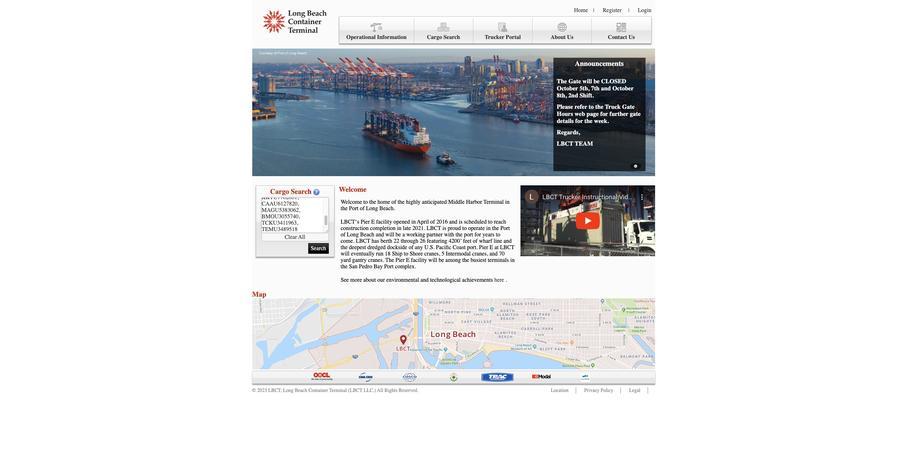 Task type: locate. For each thing, give the bounding box(es) containing it.
the right the run
[[386, 257, 394, 263]]

to left the reach
[[488, 219, 493, 225]]

long
[[366, 205, 378, 212], [347, 232, 359, 238], [283, 388, 294, 394]]

contact
[[608, 34, 628, 40]]

lbct
[[557, 140, 574, 147], [427, 225, 441, 232], [356, 238, 371, 244], [500, 244, 515, 251]]

1 horizontal spatial port
[[384, 263, 394, 270]]

to left 'home'
[[364, 199, 368, 205]]

1 vertical spatial welcome
[[341, 199, 362, 205]]

1 vertical spatial facility
[[411, 257, 427, 263]]

welcome for welcome to the home of the highly anticipated middle harbor terminal in the port of long beach.
[[341, 199, 362, 205]]

and right 2016
[[450, 219, 458, 225]]

1 horizontal spatial search
[[444, 34, 460, 40]]

lbct left has
[[356, 238, 371, 244]]

web
[[575, 110, 586, 117]]

search inside "link"
[[444, 34, 460, 40]]

pier right port.
[[479, 244, 489, 251]]

pier down dockside
[[396, 257, 405, 263]]

port up lbct's
[[349, 205, 359, 212]]

e left shore
[[406, 257, 410, 263]]

long down lbct's
[[347, 232, 359, 238]]

dredged
[[368, 244, 386, 251]]

terminal right 'harbor'
[[484, 199, 504, 205]]

is
[[459, 219, 463, 225], [443, 225, 447, 232]]

long left beach.
[[366, 205, 378, 212]]

a
[[403, 232, 405, 238]]

2 vertical spatial pier
[[396, 257, 405, 263]]

beach up the dredged
[[361, 232, 375, 238]]

0 vertical spatial facility
[[376, 219, 392, 225]]

terminal inside welcome to the home of the highly anticipated middle harbor terminal in the port of long beach.
[[484, 199, 504, 205]]

0 vertical spatial e
[[372, 219, 375, 225]]

for right page
[[601, 110, 609, 117]]

menu bar containing operational information
[[339, 16, 652, 44]]

0 horizontal spatial cranes,
[[425, 251, 441, 257]]

and right line
[[504, 238, 512, 244]]

of left 2016
[[431, 219, 435, 225]]

0 horizontal spatial facility
[[376, 219, 392, 225]]

70
[[499, 251, 505, 257]]

be left a
[[396, 232, 401, 238]]

intermodal
[[446, 251, 471, 257]]

to inside welcome to the home of the highly anticipated middle harbor terminal in the port of long beach.
[[364, 199, 368, 205]]

22
[[394, 238, 400, 244]]

through
[[401, 238, 419, 244]]

0 vertical spatial be
[[594, 78, 600, 85]]

terminal left (lbct
[[329, 388, 347, 394]]

and left technological
[[421, 277, 429, 283]]

0 horizontal spatial cargo search
[[270, 188, 312, 196]]

gate right truck
[[623, 103, 635, 110]]

1 horizontal spatial |
[[629, 7, 630, 13]]

0 horizontal spatial be
[[396, 232, 401, 238]]

0 vertical spatial cargo
[[427, 34, 442, 40]]

in right "operate"
[[487, 225, 491, 232]]

with
[[444, 232, 455, 238]]

will up shift.
[[583, 78, 593, 85]]

to right refer
[[589, 103, 594, 110]]

cranes, down wharf
[[473, 251, 488, 257]]

2 horizontal spatial e
[[490, 244, 494, 251]]

1 cranes, from the left
[[425, 251, 441, 257]]

the left 'home'
[[370, 199, 376, 205]]

at
[[495, 244, 499, 251]]

e up has
[[372, 219, 375, 225]]

of left any
[[409, 244, 414, 251]]

| left login "link"
[[629, 7, 630, 13]]

2 us from the left
[[629, 34, 635, 40]]

1 vertical spatial e
[[490, 244, 494, 251]]

gantry
[[352, 257, 367, 263]]

long right lbct,
[[283, 388, 294, 394]]

register link
[[603, 7, 622, 13]]

0 horizontal spatial for
[[475, 232, 482, 238]]

1 horizontal spatial cargo search
[[427, 34, 460, 40]]

the gate will be closed october 5th, 7th and october 8th, 2nd shift.
[[557, 78, 634, 99]]

0 vertical spatial terminal
[[484, 199, 504, 205]]

is left proud
[[443, 225, 447, 232]]

the
[[557, 78, 567, 85], [386, 257, 394, 263]]

0 horizontal spatial port
[[349, 205, 359, 212]]

0 vertical spatial beach
[[361, 232, 375, 238]]

1 horizontal spatial be
[[439, 257, 444, 263]]

e left at
[[490, 244, 494, 251]]

1 vertical spatial long
[[347, 232, 359, 238]]

cargo inside "link"
[[427, 34, 442, 40]]

of up construction
[[360, 205, 365, 212]]

for right 'port'
[[475, 232, 482, 238]]

us right contact
[[629, 34, 635, 40]]

1 vertical spatial search
[[291, 188, 312, 196]]

1 us from the left
[[568, 34, 574, 40]]

0 horizontal spatial cargo
[[270, 188, 289, 196]]

complex.
[[395, 263, 416, 270]]

beach left container
[[295, 388, 307, 394]]

proud
[[448, 225, 461, 232]]

1 horizontal spatial terminal
[[484, 199, 504, 205]]

2 horizontal spatial port
[[501, 225, 510, 232]]

1 horizontal spatial long
[[347, 232, 359, 238]]

2 horizontal spatial long
[[366, 205, 378, 212]]

1 october from the left
[[557, 85, 579, 92]]

see more about our environmental and technological achievements here .
[[341, 277, 507, 283]]

the left 'san'
[[341, 263, 348, 270]]

operate
[[469, 225, 485, 232]]

0 vertical spatial long
[[366, 205, 378, 212]]

please refer to the truck gate hours web page for further gate details for the week.
[[557, 103, 641, 124]]

about us
[[551, 34, 574, 40]]

yard
[[341, 257, 351, 263]]

1 vertical spatial port
[[501, 225, 510, 232]]

0 vertical spatial port
[[349, 205, 359, 212]]

0 vertical spatial all
[[298, 234, 306, 240]]

the right "among"
[[463, 257, 470, 263]]

the
[[596, 103, 604, 110], [585, 117, 593, 124], [370, 199, 376, 205], [398, 199, 405, 205], [341, 205, 348, 212], [492, 225, 499, 232], [456, 232, 463, 238], [341, 244, 348, 251], [463, 257, 470, 263], [341, 263, 348, 270]]

Enter container numbers and/ or booking numbers. text field
[[262, 198, 329, 233]]

cargo search
[[427, 34, 460, 40], [270, 188, 312, 196]]

harbor
[[466, 199, 482, 205]]

cranes, left 5
[[425, 251, 441, 257]]

facility down any
[[411, 257, 427, 263]]

2 horizontal spatial be
[[594, 78, 600, 85]]

port inside welcome to the home of the highly anticipated middle harbor terminal in the port of long beach.
[[349, 205, 359, 212]]

0 vertical spatial pier
[[361, 219, 370, 225]]

1 horizontal spatial us
[[629, 34, 635, 40]]

in right 70
[[511, 257, 515, 263]]

october up please
[[557, 85, 579, 92]]

1 horizontal spatial gate
[[623, 103, 635, 110]]

will down come.
[[341, 251, 350, 257]]

be left "among"
[[439, 257, 444, 263]]

1 horizontal spatial is
[[459, 219, 463, 225]]

0 horizontal spatial the
[[386, 257, 394, 263]]

all
[[298, 234, 306, 240], [377, 388, 384, 394]]

our
[[378, 277, 385, 283]]

is left scheduled
[[459, 219, 463, 225]]

2 vertical spatial e
[[406, 257, 410, 263]]

be left closed
[[594, 78, 600, 85]]

© 2023 lbct, long beach container terminal (lbct llc.) all rights reserved.
[[252, 388, 419, 394]]

lbct down regards,​
[[557, 140, 574, 147]]

1 horizontal spatial cranes,
[[473, 251, 488, 257]]

0 vertical spatial search
[[444, 34, 460, 40]]

all right llc.)
[[377, 388, 384, 394]]

None submit
[[309, 243, 329, 254]]

1 horizontal spatial beach
[[361, 232, 375, 238]]

to right ship
[[404, 251, 409, 257]]

1 horizontal spatial october
[[613, 85, 634, 92]]

berth
[[381, 238, 393, 244]]

eventually
[[351, 251, 375, 257]]

the up '8th,'
[[557, 78, 567, 85]]

completion
[[370, 225, 396, 232]]

.
[[506, 277, 507, 283]]

0 vertical spatial welcome
[[339, 185, 367, 194]]

1 vertical spatial gate
[[623, 103, 635, 110]]

2nd
[[569, 92, 579, 99]]

0 horizontal spatial us
[[568, 34, 574, 40]]

and left 70
[[490, 251, 498, 257]]

1 vertical spatial beach
[[295, 388, 307, 394]]

pier right lbct's
[[361, 219, 370, 225]]

1 vertical spatial cargo
[[270, 188, 289, 196]]

terminals
[[488, 257, 509, 263]]

be
[[594, 78, 600, 85], [396, 232, 401, 238], [439, 257, 444, 263]]

1 vertical spatial the
[[386, 257, 394, 263]]

1 horizontal spatial the
[[557, 78, 567, 85]]

week.
[[595, 117, 609, 124]]

| right "home"
[[594, 7, 595, 13]]

truck
[[605, 103, 621, 110]]

deepest
[[349, 244, 366, 251]]

0 horizontal spatial beach
[[295, 388, 307, 394]]

privacy policy
[[585, 388, 614, 394]]

0 vertical spatial gate
[[569, 78, 582, 85]]

middle
[[449, 199, 465, 205]]

0 vertical spatial the
[[557, 78, 567, 85]]

search
[[444, 34, 460, 40], [291, 188, 312, 196]]

for right details
[[576, 117, 583, 124]]

the inside the lbct's pier e facility opened in april of 2016 and is scheduled to reach construction completion in late 2021.  lbct is proud to operate in the port of long beach and will be a working partner with the port for years to come.  lbct has berth 22 through 26 featuring 4200' feet of wharf line and the deepest dredged dockside of any u.s. pacific coast port. pier e at lbct will eventually run 18 ship to shore cranes, 5 intermodal cranes, and 70 yard gantry cranes. the pier e facility will be among the busiest terminals in the san pedro bay port complex.
[[386, 257, 394, 263]]

location
[[551, 388, 569, 394]]

us right about
[[568, 34, 574, 40]]

login
[[638, 7, 652, 13]]

port right bay on the left bottom of page
[[384, 263, 394, 270]]

coast
[[453, 244, 466, 251]]

in
[[506, 199, 510, 205], [412, 219, 416, 225], [397, 225, 402, 232], [487, 225, 491, 232], [511, 257, 515, 263]]

more
[[351, 277, 362, 283]]

the up lbct's
[[341, 205, 348, 212]]

menu bar
[[339, 16, 652, 44]]

0 horizontal spatial terminal
[[329, 388, 347, 394]]

1 horizontal spatial cargo
[[427, 34, 442, 40]]

0 horizontal spatial all
[[298, 234, 306, 240]]

wharf
[[479, 238, 493, 244]]

shift.
[[580, 92, 594, 99]]

0 horizontal spatial gate
[[569, 78, 582, 85]]

home
[[378, 199, 390, 205]]

and up the dredged
[[376, 232, 384, 238]]

facility
[[376, 219, 392, 225], [411, 257, 427, 263]]

(lbct
[[348, 388, 363, 394]]

announcements
[[575, 60, 624, 68]]

gate
[[630, 110, 641, 117]]

0 horizontal spatial search
[[291, 188, 312, 196]]

1 vertical spatial all
[[377, 388, 384, 394]]

the left 'port'
[[456, 232, 463, 238]]

welcome inside welcome to the home of the highly anticipated middle harbor terminal in the port of long beach.
[[341, 199, 362, 205]]

october up truck
[[613, 85, 634, 92]]

operational information
[[347, 34, 407, 40]]

port up line
[[501, 225, 510, 232]]

cranes,
[[425, 251, 441, 257], [473, 251, 488, 257]]

cargo search inside "link"
[[427, 34, 460, 40]]

in up the reach
[[506, 199, 510, 205]]

beach inside the lbct's pier e facility opened in april of 2016 and is scheduled to reach construction completion in late 2021.  lbct is proud to operate in the port of long beach and will be a working partner with the port for years to come.  lbct has berth 22 through 26 featuring 4200' feet of wharf line and the deepest dredged dockside of any u.s. pacific coast port. pier e at lbct will eventually run 18 ship to shore cranes, 5 intermodal cranes, and 70 yard gantry cranes. the pier e facility will be among the busiest terminals in the san pedro bay port complex.
[[361, 232, 375, 238]]

1 horizontal spatial all
[[377, 388, 384, 394]]

1 horizontal spatial for
[[576, 117, 583, 124]]

all right the clear
[[298, 234, 306, 240]]

0 horizontal spatial |
[[594, 7, 595, 13]]

legal
[[630, 388, 641, 394]]

0 horizontal spatial long
[[283, 388, 294, 394]]

for inside the lbct's pier e facility opened in april of 2016 and is scheduled to reach construction completion in late 2021.  lbct is proud to operate in the port of long beach and will be a working partner with the port for years to come.  lbct has berth 22 through 26 featuring 4200' feet of wharf line and the deepest dredged dockside of any u.s. pacific coast port. pier e at lbct will eventually run 18 ship to shore cranes, 5 intermodal cranes, and 70 yard gantry cranes. the pier e facility will be among the busiest terminals in the san pedro bay port complex.
[[475, 232, 482, 238]]

port
[[349, 205, 359, 212], [501, 225, 510, 232], [384, 263, 394, 270]]

details
[[557, 117, 574, 124]]

of right 'home'
[[392, 199, 397, 205]]

2 horizontal spatial pier
[[479, 244, 489, 251]]

years
[[483, 232, 495, 238]]

clear all button
[[262, 233, 329, 241]]

facility down beach.
[[376, 219, 392, 225]]

2 vertical spatial long
[[283, 388, 294, 394]]

shore
[[410, 251, 423, 257]]

0 horizontal spatial october
[[557, 85, 579, 92]]

gate up 2nd
[[569, 78, 582, 85]]

terminal
[[484, 199, 504, 205], [329, 388, 347, 394]]

0 vertical spatial cargo search
[[427, 34, 460, 40]]

0 horizontal spatial e
[[372, 219, 375, 225]]

bay
[[374, 263, 383, 270]]

1 vertical spatial be
[[396, 232, 401, 238]]

october
[[557, 85, 579, 92], [613, 85, 634, 92]]

1 horizontal spatial e
[[406, 257, 410, 263]]

among
[[446, 257, 461, 263]]



Task type: vqa. For each thing, say whether or not it's contained in the screenshot.
the middle E
yes



Task type: describe. For each thing, give the bounding box(es) containing it.
of down lbct's
[[341, 232, 346, 238]]

in right late
[[412, 219, 416, 225]]

long inside welcome to the home of the highly anticipated middle harbor terminal in the port of long beach.
[[366, 205, 378, 212]]

achievements
[[462, 277, 493, 283]]

legal link
[[630, 388, 641, 394]]

1 vertical spatial cargo search
[[270, 188, 312, 196]]

will left 5
[[429, 257, 438, 263]]

here
[[495, 277, 505, 283]]

scheduled
[[464, 219, 487, 225]]

in left late
[[397, 225, 402, 232]]

2 october from the left
[[613, 85, 634, 92]]

construction
[[341, 225, 369, 232]]

busiest
[[471, 257, 487, 263]]

ship
[[392, 251, 403, 257]]

the inside the gate will be closed october 5th, 7th and october 8th, 2nd shift.
[[557, 78, 567, 85]]

come.
[[341, 238, 355, 244]]

8th,
[[557, 92, 567, 99]]

2 vertical spatial port
[[384, 263, 394, 270]]

clear
[[285, 234, 297, 240]]

1 vertical spatial terminal
[[329, 388, 347, 394]]

will left a
[[386, 232, 395, 238]]

container
[[309, 388, 328, 394]]

cranes.
[[368, 257, 384, 263]]

gate inside the "please refer to the truck gate hours web page for further gate details for the week."
[[623, 103, 635, 110]]

1 | from the left
[[594, 7, 595, 13]]

to right the years
[[496, 232, 501, 238]]

the up the yard
[[341, 244, 348, 251]]

long inside the lbct's pier e facility opened in april of 2016 and is scheduled to reach construction completion in late 2021.  lbct is proud to operate in the port of long beach and will be a working partner with the port for years to come.  lbct has berth 22 through 26 featuring 4200' feet of wharf line and the deepest dredged dockside of any u.s. pacific coast port. pier e at lbct will eventually run 18 ship to shore cranes, 5 intermodal cranes, and 70 yard gantry cranes. the pier e facility will be among the busiest terminals in the san pedro bay port complex.
[[347, 232, 359, 238]]

map
[[252, 290, 266, 299]]

operational
[[347, 34, 376, 40]]

lbct team
[[557, 140, 594, 147]]

all inside button
[[298, 234, 306, 240]]

dockside
[[387, 244, 408, 251]]

feet
[[463, 238, 472, 244]]

2 | from the left
[[629, 7, 630, 13]]

pedro
[[359, 263, 372, 270]]

see
[[341, 277, 349, 283]]

1 vertical spatial pier
[[479, 244, 489, 251]]

2 vertical spatial be
[[439, 257, 444, 263]]

operational information link
[[340, 18, 414, 44]]

the left truck
[[596, 103, 604, 110]]

working
[[407, 232, 426, 238]]

4200'
[[449, 238, 462, 244]]

the left highly
[[398, 199, 405, 205]]

to right proud
[[463, 225, 467, 232]]

opened
[[394, 219, 410, 225]]

further
[[610, 110, 629, 117]]

policy
[[601, 388, 614, 394]]

us for contact us
[[629, 34, 635, 40]]

2 cranes, from the left
[[473, 251, 488, 257]]

partner
[[427, 232, 443, 238]]

gate inside the gate will be closed october 5th, 7th and october 8th, 2nd shift.
[[569, 78, 582, 85]]

contact us link
[[592, 18, 652, 44]]

llc.)
[[364, 388, 376, 394]]

environmental
[[387, 277, 419, 283]]

location link
[[551, 388, 569, 394]]

home
[[575, 7, 588, 13]]

clear all
[[285, 234, 306, 240]]

port
[[464, 232, 473, 238]]

rights
[[385, 388, 398, 394]]

has
[[372, 238, 379, 244]]

the up line
[[492, 225, 499, 232]]

1 horizontal spatial facility
[[411, 257, 427, 263]]

about
[[551, 34, 566, 40]]

will inside the gate will be closed october 5th, 7th and october 8th, 2nd shift.
[[583, 78, 593, 85]]

technological
[[430, 277, 461, 283]]

privacy
[[585, 388, 600, 394]]

5th, 7th and
[[580, 85, 611, 92]]

0 horizontal spatial is
[[443, 225, 447, 232]]

2 horizontal spatial for
[[601, 110, 609, 117]]

2023
[[257, 388, 267, 394]]

lbct right at
[[500, 244, 515, 251]]

team
[[575, 140, 594, 147]]

0 horizontal spatial pier
[[361, 219, 370, 225]]

lbct,
[[268, 388, 282, 394]]

welcome for welcome
[[339, 185, 367, 194]]

5
[[442, 251, 445, 257]]

featuring
[[427, 238, 448, 244]]

the left week.
[[585, 117, 593, 124]]

of right "feet"
[[473, 238, 478, 244]]

1 horizontal spatial pier
[[396, 257, 405, 263]]

trucker portal link
[[474, 18, 533, 44]]

us for about us
[[568, 34, 574, 40]]

line
[[494, 238, 503, 244]]

san
[[349, 263, 358, 270]]

contact us
[[608, 34, 635, 40]]

to inside the "please refer to the truck gate hours web page for further gate details for the week."
[[589, 103, 594, 110]]

register
[[603, 7, 622, 13]]

u.s.
[[425, 244, 435, 251]]

2016
[[437, 219, 448, 225]]

lbct up "featuring"
[[427, 225, 441, 232]]

privacy policy link
[[585, 388, 614, 394]]

2021.
[[413, 225, 426, 232]]

26
[[420, 238, 426, 244]]

©
[[252, 388, 256, 394]]

highly
[[406, 199, 421, 205]]

in inside welcome to the home of the highly anticipated middle harbor terminal in the port of long beach.
[[506, 199, 510, 205]]

run
[[376, 251, 384, 257]]

portal
[[506, 34, 521, 40]]

please
[[557, 103, 574, 110]]

be inside the gate will be closed october 5th, 7th and october 8th, 2nd shift.
[[594, 78, 600, 85]]

late
[[403, 225, 411, 232]]

lbct's
[[341, 219, 360, 225]]

any
[[415, 244, 423, 251]]

beach.
[[380, 205, 395, 212]]

here link
[[495, 277, 505, 283]]

welcome to the home of the highly anticipated middle harbor terminal in the port of long beach.
[[341, 199, 510, 212]]

anticipated
[[422, 199, 447, 205]]

pacific
[[436, 244, 452, 251]]

april
[[417, 219, 429, 225]]



